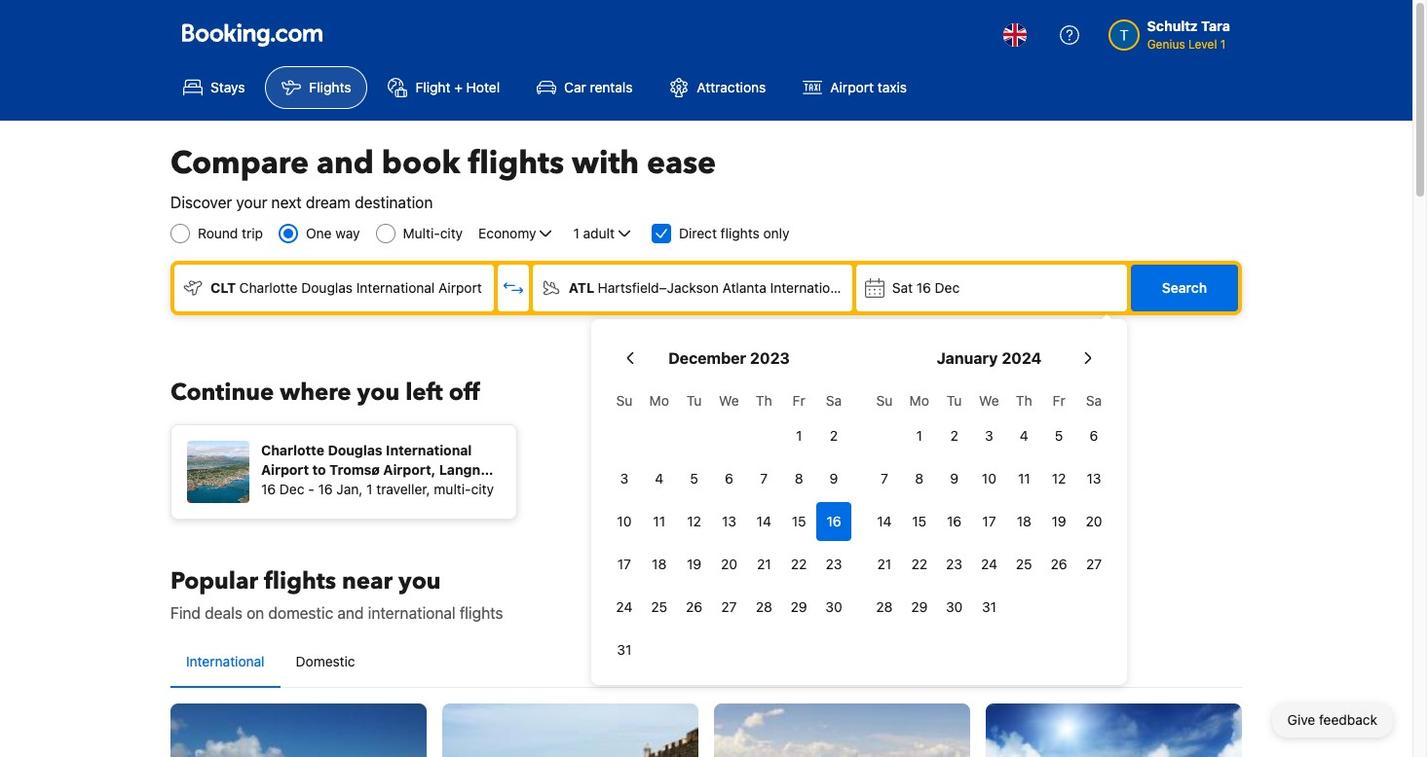Task type: locate. For each thing, give the bounding box(es) containing it.
17 right 16 january 2024 option
[[982, 513, 996, 530]]

23 left 24 "option"
[[946, 556, 962, 573]]

0 vertical spatial city
[[440, 225, 463, 242]]

1 22 from the left
[[791, 556, 807, 573]]

1 vertical spatial 25
[[651, 599, 667, 616]]

2 fr from the left
[[1053, 393, 1065, 409]]

1 left adult
[[573, 225, 579, 242]]

0 horizontal spatial 22
[[791, 556, 807, 573]]

26 January 2024 checkbox
[[1042, 545, 1076, 584]]

20 left 21 'option' on the right bottom of the page
[[721, 556, 737, 573]]

2 30 from the left
[[946, 599, 963, 616]]

0 vertical spatial 27
[[1086, 556, 1102, 573]]

hartsfield–jackson
[[598, 280, 719, 296]]

14 right the '13 december 2023' checkbox
[[757, 513, 771, 530]]

2 9 from the left
[[950, 470, 958, 487]]

27 right 26 january 2024 option
[[1086, 556, 1102, 573]]

1 su from the left
[[616, 393, 632, 409]]

14 inside 'option'
[[877, 513, 892, 530]]

city right traveller,
[[471, 481, 494, 498]]

15 right 14 december 2023 checkbox
[[792, 513, 806, 530]]

1 30 from the left
[[825, 599, 842, 616]]

0 horizontal spatial 29
[[791, 599, 807, 616]]

1 vertical spatial 19
[[687, 556, 701, 573]]

1 vertical spatial 31
[[617, 642, 632, 658]]

1 adult
[[573, 225, 615, 242]]

1 left 2 december 2023 checkbox
[[796, 428, 802, 444]]

city left economy on the left of page
[[440, 225, 463, 242]]

grid for january
[[867, 382, 1111, 627]]

13 January 2024 checkbox
[[1076, 460, 1111, 499]]

0 horizontal spatial 10
[[617, 513, 632, 530]]

5 for 5 january 2024 option
[[1055, 428, 1063, 444]]

13 inside option
[[1087, 470, 1101, 487]]

we
[[719, 393, 739, 409], [979, 393, 999, 409]]

24
[[981, 556, 997, 573], [616, 599, 633, 616]]

27 left 28 december 2023 option
[[721, 599, 737, 616]]

0 horizontal spatial 5
[[690, 470, 698, 487]]

mo for december
[[649, 393, 669, 409]]

international for douglas
[[356, 280, 435, 296]]

5 right '4 january 2024' checkbox
[[1055, 428, 1063, 444]]

8 inside 8 checkbox
[[915, 470, 924, 487]]

destination
[[355, 194, 433, 211]]

11 for 11 december 2023 option
[[653, 513, 665, 530]]

15 for 15 option
[[792, 513, 806, 530]]

1 15 from the left
[[792, 513, 806, 530]]

6 right 5 checkbox
[[725, 470, 733, 487]]

6 inside checkbox
[[1090, 428, 1098, 444]]

0 horizontal spatial 21
[[757, 556, 771, 573]]

0 horizontal spatial 27
[[721, 599, 737, 616]]

17 inside option
[[617, 556, 631, 573]]

we for december
[[719, 393, 739, 409]]

4 right '3 january 2024' checkbox
[[1020, 428, 1028, 444]]

8 for 8 checkbox
[[915, 470, 924, 487]]

booking.com logo image
[[182, 23, 322, 46], [182, 23, 322, 46]]

1 8 from the left
[[795, 470, 803, 487]]

20 for 20 option
[[1086, 513, 1102, 530]]

car
[[564, 79, 586, 95]]

14 December 2023 checkbox
[[747, 503, 781, 542]]

15 right the 14 'option'
[[912, 513, 927, 530]]

8 January 2024 checkbox
[[902, 460, 937, 499]]

direct flights only
[[679, 225, 790, 242]]

8 inside 8 december 2023 option
[[795, 470, 803, 487]]

5 inside checkbox
[[690, 470, 698, 487]]

19 right 18 january 2024 option
[[1052, 513, 1066, 530]]

19 inside 19 january 2024 option
[[1052, 513, 1066, 530]]

12 inside checkbox
[[1052, 470, 1066, 487]]

30 for 30 option
[[946, 599, 963, 616]]

1 28 from the left
[[756, 599, 772, 616]]

28 for 28 december 2023 option
[[756, 599, 772, 616]]

3 right 2 checkbox
[[985, 428, 993, 444]]

1 horizontal spatial 12
[[1052, 470, 1066, 487]]

1 horizontal spatial 28
[[876, 599, 893, 616]]

10 left 11 december 2023 option
[[617, 513, 632, 530]]

1 vertical spatial 11
[[653, 513, 665, 530]]

flight
[[415, 79, 450, 95]]

1 vertical spatial 26
[[686, 599, 702, 616]]

1 right jan,
[[366, 481, 373, 498]]

30 right 29 january 2024 option
[[946, 599, 963, 616]]

1 horizontal spatial 15
[[912, 513, 927, 530]]

26 inside checkbox
[[686, 599, 702, 616]]

4 January 2024 checkbox
[[1007, 417, 1042, 456]]

0 vertical spatial 5
[[1055, 428, 1063, 444]]

6 right 5 january 2024 option
[[1090, 428, 1098, 444]]

international for atlanta
[[770, 280, 849, 296]]

1 23 from the left
[[826, 556, 842, 573]]

21 left '22' option
[[877, 556, 892, 573]]

1 vertical spatial city
[[471, 481, 494, 498]]

1 vertical spatial 12
[[687, 513, 701, 530]]

15 inside checkbox
[[912, 513, 927, 530]]

3 inside checkbox
[[985, 428, 993, 444]]

1 horizontal spatial 11
[[1018, 470, 1030, 487]]

2 left '3 january 2024' checkbox
[[950, 428, 958, 444]]

clt
[[210, 280, 236, 296]]

11 right 10 option
[[653, 513, 665, 530]]

2 28 from the left
[[876, 599, 893, 616]]

1 horizontal spatial mo
[[909, 393, 929, 409]]

4 December 2023 checkbox
[[642, 460, 677, 499]]

feedback
[[1319, 712, 1377, 729]]

21 for 21 checkbox
[[877, 556, 892, 573]]

6 inside "checkbox"
[[725, 470, 733, 487]]

8 right 7 checkbox at the bottom right
[[795, 470, 803, 487]]

16 right 15 option
[[826, 513, 841, 530]]

22 inside option
[[791, 556, 807, 573]]

24 right 23 january 2024 option
[[981, 556, 997, 573]]

0 vertical spatial 26
[[1051, 556, 1067, 573]]

17 inside "option"
[[982, 513, 996, 530]]

1 horizontal spatial 21
[[877, 556, 892, 573]]

9 inside 'checkbox'
[[830, 470, 838, 487]]

1 horizontal spatial 20
[[1086, 513, 1102, 530]]

give feedback button
[[1272, 703, 1393, 738]]

multi-
[[403, 225, 440, 242]]

25 inside option
[[1016, 556, 1032, 573]]

tara
[[1201, 18, 1230, 34]]

0 vertical spatial 31
[[982, 599, 996, 616]]

1 vertical spatial 27
[[721, 599, 737, 616]]

you left left
[[357, 377, 400, 409]]

2 sa from the left
[[1086, 393, 1102, 409]]

2 15 from the left
[[912, 513, 927, 530]]

economy
[[478, 225, 536, 242]]

1 horizontal spatial grid
[[867, 382, 1111, 627]]

dec
[[935, 280, 960, 296], [279, 481, 304, 498]]

15 inside option
[[792, 513, 806, 530]]

1 left 2 checkbox
[[916, 428, 922, 444]]

0 vertical spatial 18
[[1017, 513, 1031, 530]]

27 January 2024 checkbox
[[1076, 545, 1111, 584]]

dec right sat
[[935, 280, 960, 296]]

2 2 from the left
[[950, 428, 958, 444]]

22
[[791, 556, 807, 573], [911, 556, 927, 573]]

2 for january 2024
[[950, 428, 958, 444]]

tab list
[[170, 637, 1242, 690]]

12 right the 11 january 2024 option
[[1052, 470, 1066, 487]]

and inside popular flights near you find deals on domestic and international flights
[[337, 605, 364, 622]]

mo up 1 january 2024 checkbox
[[909, 393, 929, 409]]

9
[[830, 470, 838, 487], [950, 470, 958, 487]]

flights right 'international'
[[460, 605, 503, 622]]

25 right 24 december 2023 "option" at left
[[651, 599, 667, 616]]

9 December 2023 checkbox
[[816, 460, 851, 499]]

1 horizontal spatial 9
[[950, 470, 958, 487]]

19 inside 19 december 2023 option
[[687, 556, 701, 573]]

1 horizontal spatial 4
[[1020, 428, 1028, 444]]

1 horizontal spatial 19
[[1052, 513, 1066, 530]]

douglas
[[301, 280, 353, 296]]

26 inside option
[[1051, 556, 1067, 573]]

31 for '31' "option"
[[617, 642, 632, 658]]

city
[[440, 225, 463, 242], [471, 481, 494, 498]]

tu up 2 checkbox
[[947, 393, 962, 409]]

international inside button
[[186, 654, 265, 670]]

1 horizontal spatial 5
[[1055, 428, 1063, 444]]

1 horizontal spatial 27
[[1086, 556, 1102, 573]]

30 right 29 december 2023 option
[[825, 599, 842, 616]]

flights
[[309, 79, 351, 95]]

0 horizontal spatial 13
[[722, 513, 736, 530]]

january 2024
[[937, 350, 1042, 367]]

international
[[356, 280, 435, 296], [770, 280, 849, 296], [186, 654, 265, 670]]

0 horizontal spatial 3
[[620, 470, 629, 487]]

5 inside option
[[1055, 428, 1063, 444]]

2 8 from the left
[[915, 470, 924, 487]]

0 vertical spatial 10
[[982, 470, 996, 487]]

domestic
[[268, 605, 333, 622]]

international down 'deals'
[[186, 654, 265, 670]]

and down near
[[337, 605, 364, 622]]

0 vertical spatial 20
[[1086, 513, 1102, 530]]

discover
[[170, 194, 232, 211]]

continue where you left off
[[170, 377, 480, 409]]

3 left the 4 december 2023 option at the bottom of the page
[[620, 470, 629, 487]]

1 inside checkbox
[[916, 428, 922, 444]]

1 horizontal spatial fr
[[1053, 393, 1065, 409]]

0 vertical spatial 3
[[985, 428, 993, 444]]

0 horizontal spatial su
[[616, 393, 632, 409]]

we for january
[[979, 393, 999, 409]]

15 January 2024 checkbox
[[902, 503, 937, 542]]

1 horizontal spatial 13
[[1087, 470, 1101, 487]]

1 vertical spatial 24
[[616, 599, 633, 616]]

2 grid from the left
[[867, 382, 1111, 627]]

2 14 from the left
[[877, 513, 892, 530]]

3 inside option
[[620, 470, 629, 487]]

tu for december
[[686, 393, 702, 409]]

24 December 2023 checkbox
[[607, 588, 642, 627]]

mo
[[649, 393, 669, 409], [909, 393, 929, 409]]

17 December 2023 checkbox
[[607, 545, 642, 584]]

4 inside option
[[655, 470, 664, 487]]

17 left 18 option on the bottom left of the page
[[617, 556, 631, 573]]

popular flights near you find deals on domestic and international flights
[[170, 566, 503, 622]]

12 inside "option"
[[687, 513, 701, 530]]

grid for december
[[607, 382, 851, 670]]

8 right 7 checkbox
[[915, 470, 924, 487]]

1 horizontal spatial 26
[[1051, 556, 1067, 573]]

18 right 17 december 2023 option
[[652, 556, 667, 573]]

0 horizontal spatial 28
[[756, 599, 772, 616]]

th down 2023
[[756, 393, 772, 409]]

sa up 2 december 2023 checkbox
[[826, 393, 842, 409]]

0 vertical spatial 17
[[982, 513, 996, 530]]

1 vertical spatial 10
[[617, 513, 632, 530]]

4
[[1020, 428, 1028, 444], [655, 470, 664, 487]]

1 horizontal spatial 14
[[877, 513, 892, 530]]

19
[[1052, 513, 1066, 530], [687, 556, 701, 573]]

popular
[[170, 566, 258, 598]]

26 December 2023 checkbox
[[677, 588, 712, 627]]

th up '4 january 2024' checkbox
[[1016, 393, 1032, 409]]

7 December 2023 checkbox
[[747, 460, 781, 499]]

31 down 24 december 2023 "option" at left
[[617, 642, 632, 658]]

give
[[1287, 712, 1315, 729]]

1 horizontal spatial we
[[979, 393, 999, 409]]

9 right 8 december 2023 option
[[830, 470, 838, 487]]

22 right 21 'option' on the right bottom of the page
[[791, 556, 807, 573]]

0 horizontal spatial 8
[[795, 470, 803, 487]]

10 inside option
[[617, 513, 632, 530]]

1 horizontal spatial 7
[[881, 470, 888, 487]]

22 right 21 checkbox
[[911, 556, 927, 573]]

3 for 3 option
[[620, 470, 629, 487]]

0 horizontal spatial 20
[[721, 556, 737, 573]]

25
[[1016, 556, 1032, 573], [651, 599, 667, 616]]

4 inside checkbox
[[1020, 428, 1028, 444]]

0 horizontal spatial 11
[[653, 513, 665, 530]]

25 inside checkbox
[[651, 599, 667, 616]]

8 for 8 december 2023 option
[[795, 470, 803, 487]]

only
[[763, 225, 790, 242]]

29 right 28 december 2023 option
[[791, 599, 807, 616]]

tu for january
[[947, 393, 962, 409]]

31 inside "option"
[[617, 642, 632, 658]]

where
[[280, 377, 351, 409]]

16 right 15 january 2024 checkbox
[[947, 513, 962, 530]]

1 9 from the left
[[830, 470, 838, 487]]

2 23 from the left
[[946, 556, 962, 573]]

8 December 2023 checkbox
[[781, 460, 816, 499]]

13
[[1087, 470, 1101, 487], [722, 513, 736, 530]]

17
[[982, 513, 996, 530], [617, 556, 631, 573]]

12 right 11 december 2023 option
[[687, 513, 701, 530]]

2 su from the left
[[876, 393, 893, 409]]

1 vertical spatial 3
[[620, 470, 629, 487]]

30 inside 'checkbox'
[[825, 599, 842, 616]]

flights up economy on the left of page
[[468, 142, 564, 185]]

1 fr from the left
[[793, 393, 805, 409]]

search button
[[1131, 265, 1238, 312]]

0 vertical spatial dec
[[935, 280, 960, 296]]

16 inside sat 16 dec dropdown button
[[916, 280, 931, 296]]

1 sa from the left
[[826, 393, 842, 409]]

26 right '25 january 2024' option on the right bottom of the page
[[1051, 556, 1067, 573]]

0 horizontal spatial tu
[[686, 393, 702, 409]]

one
[[306, 225, 332, 242]]

0 horizontal spatial 23
[[826, 556, 842, 573]]

14 for 14 december 2023 checkbox
[[757, 513, 771, 530]]

left
[[405, 377, 443, 409]]

1 vertical spatial 17
[[617, 556, 631, 573]]

0 horizontal spatial 12
[[687, 513, 701, 530]]

1 horizontal spatial 8
[[915, 470, 924, 487]]

0 horizontal spatial fr
[[793, 393, 805, 409]]

23 right 22 december 2023 option
[[826, 556, 842, 573]]

10
[[982, 470, 996, 487], [617, 513, 632, 530]]

0 horizontal spatial 30
[[825, 599, 842, 616]]

21 inside 'option'
[[757, 556, 771, 573]]

14 inside checkbox
[[757, 513, 771, 530]]

29 January 2024 checkbox
[[902, 588, 937, 627]]

19 December 2023 checkbox
[[677, 545, 712, 584]]

30 inside option
[[946, 599, 963, 616]]

1 vertical spatial 13
[[722, 513, 736, 530]]

28 December 2023 checkbox
[[747, 588, 781, 627]]

su up 7 checkbox
[[876, 393, 893, 409]]

13 inside the '13 december 2023' checkbox
[[722, 513, 736, 530]]

13 for the 13 option
[[1087, 470, 1101, 487]]

1 21 from the left
[[757, 556, 771, 573]]

3
[[985, 428, 993, 444], [620, 470, 629, 487]]

16 January 2024 checkbox
[[937, 503, 972, 542]]

1 horizontal spatial 22
[[911, 556, 927, 573]]

2 th from the left
[[1016, 393, 1032, 409]]

9 right 8 checkbox
[[950, 470, 958, 487]]

2 29 from the left
[[911, 599, 928, 616]]

direct
[[679, 225, 717, 242]]

24 January 2024 checkbox
[[972, 545, 1007, 584]]

23
[[826, 556, 842, 573], [946, 556, 962, 573]]

1 vertical spatial 6
[[725, 470, 733, 487]]

dec left the -
[[279, 481, 304, 498]]

1 inside option
[[796, 428, 802, 444]]

0 vertical spatial 11
[[1018, 470, 1030, 487]]

su up 3 option
[[616, 393, 632, 409]]

1 vertical spatial 20
[[721, 556, 737, 573]]

9 January 2024 checkbox
[[937, 460, 972, 499]]

1 mo from the left
[[649, 393, 669, 409]]

su
[[616, 393, 632, 409], [876, 393, 893, 409]]

26 for 26 january 2024 option
[[1051, 556, 1067, 573]]

11 for the 11 january 2024 option
[[1018, 470, 1030, 487]]

6
[[1090, 428, 1098, 444], [725, 470, 733, 487]]

0 vertical spatial and
[[317, 142, 374, 185]]

1 14 from the left
[[757, 513, 771, 530]]

28
[[756, 599, 772, 616], [876, 599, 893, 616]]

16
[[916, 280, 931, 296], [261, 481, 276, 498], [318, 481, 333, 498], [826, 513, 841, 530], [947, 513, 962, 530]]

2 21 from the left
[[877, 556, 892, 573]]

2
[[830, 428, 838, 444], [950, 428, 958, 444]]

1 inside popup button
[[573, 225, 579, 242]]

0 horizontal spatial international
[[186, 654, 265, 670]]

1 we from the left
[[719, 393, 739, 409]]

car rentals link
[[520, 66, 649, 109]]

2 we from the left
[[979, 393, 999, 409]]

18
[[1017, 513, 1031, 530], [652, 556, 667, 573]]

5 December 2023 checkbox
[[677, 460, 712, 499]]

fr
[[793, 393, 805, 409], [1053, 393, 1065, 409]]

5 right the 4 december 2023 option at the bottom of the page
[[690, 470, 698, 487]]

4 for '4 january 2024' checkbox
[[1020, 428, 1028, 444]]

1 horizontal spatial dec
[[935, 280, 960, 296]]

31 inside checkbox
[[982, 599, 996, 616]]

0 horizontal spatial 31
[[617, 642, 632, 658]]

3 for '3 january 2024' checkbox
[[985, 428, 993, 444]]

28 inside "option"
[[876, 599, 893, 616]]

28 left 29 january 2024 option
[[876, 599, 893, 616]]

21 right 20 december 2023 option at the bottom of page
[[757, 556, 771, 573]]

1 horizontal spatial tu
[[947, 393, 962, 409]]

0 horizontal spatial 4
[[655, 470, 664, 487]]

10 inside checkbox
[[982, 470, 996, 487]]

4 right 3 option
[[655, 470, 664, 487]]

2 December 2023 checkbox
[[816, 417, 851, 456]]

0 horizontal spatial 14
[[757, 513, 771, 530]]

1 horizontal spatial 30
[[946, 599, 963, 616]]

10 right '9' checkbox
[[982, 470, 996, 487]]

you up 'international'
[[398, 566, 441, 598]]

and
[[317, 142, 374, 185], [337, 605, 364, 622]]

12
[[1052, 470, 1066, 487], [687, 513, 701, 530]]

21 inside checkbox
[[877, 556, 892, 573]]

29 inside option
[[791, 599, 807, 616]]

1 horizontal spatial sa
[[1086, 393, 1102, 409]]

1 7 from the left
[[760, 470, 768, 487]]

1 horizontal spatial 10
[[982, 470, 996, 487]]

grid
[[607, 382, 851, 670], [867, 382, 1111, 627]]

25 December 2023 checkbox
[[642, 588, 677, 627]]

11 right 10 checkbox
[[1018, 470, 1030, 487]]

0 vertical spatial 25
[[1016, 556, 1032, 573]]

13 right 12 december 2023 "option"
[[722, 513, 736, 530]]

1 grid from the left
[[607, 382, 851, 670]]

16 cell
[[816, 499, 851, 542]]

31 right 30 option
[[982, 599, 996, 616]]

30 January 2024 checkbox
[[937, 588, 972, 627]]

1 vertical spatial dec
[[279, 481, 304, 498]]

21
[[757, 556, 771, 573], [877, 556, 892, 573]]

0 horizontal spatial 19
[[687, 556, 701, 573]]

20 for 20 december 2023 option at the bottom of page
[[721, 556, 737, 573]]

2 mo from the left
[[909, 393, 929, 409]]

tu down december
[[686, 393, 702, 409]]

20 right 19 january 2024 option
[[1086, 513, 1102, 530]]

7 left 8 checkbox
[[881, 470, 888, 487]]

you inside popular flights near you find deals on domestic and international flights
[[398, 566, 441, 598]]

1 vertical spatial 4
[[655, 470, 664, 487]]

and up dream
[[317, 142, 374, 185]]

16 right sat
[[916, 280, 931, 296]]

28 inside option
[[756, 599, 772, 616]]

attractions link
[[653, 66, 783, 109]]

0 horizontal spatial 6
[[725, 470, 733, 487]]

10 January 2024 checkbox
[[972, 460, 1007, 499]]

26 left 27 option
[[686, 599, 702, 616]]

flight + hotel
[[415, 79, 500, 95]]

sa up 6 checkbox
[[1086, 393, 1102, 409]]

0 horizontal spatial grid
[[607, 382, 851, 670]]

1 horizontal spatial 23
[[946, 556, 962, 573]]

31 January 2024 checkbox
[[972, 588, 1007, 627]]

1 vertical spatial 5
[[690, 470, 698, 487]]

1 29 from the left
[[791, 599, 807, 616]]

airport for atl hartsfield–jackson atlanta international airport
[[852, 280, 896, 296]]

0 vertical spatial 13
[[1087, 470, 1101, 487]]

fr up 1 december 2023 option on the right bottom
[[793, 393, 805, 409]]

6 January 2024 checkbox
[[1076, 417, 1111, 456]]

16 inside 16 january 2024 option
[[947, 513, 962, 530]]

1
[[1220, 37, 1226, 52], [573, 225, 579, 242], [796, 428, 802, 444], [916, 428, 922, 444], [366, 481, 373, 498]]

1 tu from the left
[[686, 393, 702, 409]]

2 tu from the left
[[947, 393, 962, 409]]

december 2023
[[668, 350, 790, 367]]

25 right 24 "option"
[[1016, 556, 1032, 573]]

flights
[[468, 142, 564, 185], [721, 225, 760, 242], [264, 566, 336, 598], [460, 605, 503, 622]]

29 inside option
[[911, 599, 928, 616]]

9 inside checkbox
[[950, 470, 958, 487]]

1 horizontal spatial 25
[[1016, 556, 1032, 573]]

6 December 2023 checkbox
[[712, 460, 747, 499]]

book
[[382, 142, 460, 185]]

international down multi-
[[356, 280, 435, 296]]

we up '3 january 2024' checkbox
[[979, 393, 999, 409]]

18 right 17 "option"
[[1017, 513, 1031, 530]]

you
[[357, 377, 400, 409], [398, 566, 441, 598]]

we down "december 2023"
[[719, 393, 739, 409]]

7 right 6 "checkbox" at the bottom of page
[[760, 470, 768, 487]]

international down only on the top right
[[770, 280, 849, 296]]

13 right 12 january 2024 checkbox
[[1087, 470, 1101, 487]]

0 horizontal spatial 25
[[651, 599, 667, 616]]

mo down december
[[649, 393, 669, 409]]

29 for 29 january 2024 option
[[911, 599, 928, 616]]

2 22 from the left
[[911, 556, 927, 573]]

20 December 2023 checkbox
[[712, 545, 747, 584]]

7
[[760, 470, 768, 487], [881, 470, 888, 487]]

2 horizontal spatial international
[[770, 280, 849, 296]]

fr up 5 january 2024 option
[[1053, 393, 1065, 409]]

22 inside option
[[911, 556, 927, 573]]

1 th from the left
[[756, 393, 772, 409]]

14
[[757, 513, 771, 530], [877, 513, 892, 530]]

1 horizontal spatial su
[[876, 393, 893, 409]]

0 horizontal spatial sa
[[826, 393, 842, 409]]

2 7 from the left
[[881, 470, 888, 487]]

19 right 18 option on the bottom left of the page
[[687, 556, 701, 573]]

0 horizontal spatial dec
[[279, 481, 304, 498]]

15
[[792, 513, 806, 530], [912, 513, 927, 530]]

9 for '9' checkbox
[[950, 470, 958, 487]]

1 horizontal spatial th
[[1016, 393, 1032, 409]]

1 down tara
[[1220, 37, 1226, 52]]

27 December 2023 checkbox
[[712, 588, 747, 627]]

29 right 28 "option"
[[911, 599, 928, 616]]

28 right 27 option
[[756, 599, 772, 616]]

0 horizontal spatial 9
[[830, 470, 838, 487]]

0 horizontal spatial 7
[[760, 470, 768, 487]]

1 horizontal spatial 17
[[982, 513, 996, 530]]

ease
[[647, 142, 716, 185]]

0 vertical spatial 24
[[981, 556, 997, 573]]

0 horizontal spatial th
[[756, 393, 772, 409]]

way
[[335, 225, 360, 242]]

2 right 1 december 2023 option on the right bottom
[[830, 428, 838, 444]]

14 left 15 january 2024 checkbox
[[877, 513, 892, 530]]

17 January 2024 checkbox
[[972, 503, 1007, 542]]

1 2 from the left
[[830, 428, 838, 444]]

24 left 25 december 2023 checkbox
[[616, 599, 633, 616]]

sa
[[826, 393, 842, 409], [1086, 393, 1102, 409]]

1 horizontal spatial 6
[[1090, 428, 1098, 444]]

0 vertical spatial you
[[357, 377, 400, 409]]



Task type: describe. For each thing, give the bounding box(es) containing it.
30 December 2023 checkbox
[[816, 588, 851, 627]]

1 adult button
[[571, 222, 636, 245]]

mo for january
[[909, 393, 929, 409]]

off
[[449, 377, 480, 409]]

international button
[[170, 637, 280, 688]]

sat 16 dec
[[892, 280, 960, 296]]

-
[[308, 481, 314, 498]]

1 inside schultz tara genius level 1
[[1220, 37, 1226, 52]]

clt charlotte douglas international airport
[[210, 280, 482, 296]]

25 for '25 january 2024' option on the right bottom of the page
[[1016, 556, 1032, 573]]

charlotte
[[239, 280, 298, 296]]

0 horizontal spatial city
[[440, 225, 463, 242]]

with
[[572, 142, 639, 185]]

continue
[[170, 377, 274, 409]]

11 December 2023 checkbox
[[642, 503, 677, 542]]

next
[[271, 194, 302, 211]]

16 dec - 16 jan, 1 traveller, multi-city link
[[187, 430, 512, 504]]

26 for 26 checkbox
[[686, 599, 702, 616]]

compare
[[170, 142, 309, 185]]

airport for clt charlotte douglas international airport
[[438, 280, 482, 296]]

21 January 2024 checkbox
[[867, 545, 902, 584]]

sat 16 dec button
[[856, 265, 1127, 312]]

7 January 2024 checkbox
[[867, 460, 902, 499]]

5 January 2024 checkbox
[[1042, 417, 1076, 456]]

14 January 2024 checkbox
[[867, 503, 902, 542]]

round
[[198, 225, 238, 242]]

31 December 2023 checkbox
[[607, 631, 642, 670]]

car rentals
[[564, 79, 633, 95]]

10 December 2023 checkbox
[[607, 503, 642, 542]]

compare and book flights with ease discover your next dream destination
[[170, 142, 716, 211]]

flight + hotel link
[[372, 66, 516, 109]]

adult
[[583, 225, 615, 242]]

9 for 9 'checkbox'
[[830, 470, 838, 487]]

airport taxis link
[[786, 66, 923, 109]]

3 December 2023 checkbox
[[607, 460, 642, 499]]

25 January 2024 checkbox
[[1007, 545, 1042, 584]]

28 for 28 "option"
[[876, 599, 893, 616]]

multi-
[[434, 481, 471, 498]]

1 January 2024 checkbox
[[902, 417, 937, 456]]

hotel
[[466, 79, 500, 95]]

attractions
[[697, 79, 766, 95]]

2024
[[1002, 350, 1042, 367]]

6 for 6 checkbox
[[1090, 428, 1098, 444]]

16 inside 16 option
[[826, 513, 841, 530]]

18 for 18 option on the bottom left of the page
[[652, 556, 667, 573]]

trip
[[242, 225, 263, 242]]

16 left the -
[[261, 481, 276, 498]]

schultz tara genius level 1
[[1147, 18, 1230, 52]]

25 for 25 december 2023 checkbox
[[651, 599, 667, 616]]

19 January 2024 checkbox
[[1042, 503, 1076, 542]]

jan,
[[336, 481, 363, 498]]

22 December 2023 checkbox
[[781, 545, 816, 584]]

atl hartsfield–jackson atlanta international airport
[[569, 280, 896, 296]]

su for december
[[616, 393, 632, 409]]

flights left only on the top right
[[721, 225, 760, 242]]

7 for 7 checkbox at the bottom right
[[760, 470, 768, 487]]

atl
[[569, 280, 594, 296]]

31 for 31 checkbox
[[982, 599, 996, 616]]

dream
[[306, 194, 351, 211]]

22 for '22' option
[[911, 556, 927, 573]]

tab list containing international
[[170, 637, 1242, 690]]

2023
[[750, 350, 790, 367]]

airport taxis
[[830, 79, 907, 95]]

19 for 19 january 2024 option
[[1052, 513, 1066, 530]]

2 January 2024 checkbox
[[937, 417, 972, 456]]

17 for 17 december 2023 option
[[617, 556, 631, 573]]

12 for 12 january 2024 checkbox
[[1052, 470, 1066, 487]]

1 December 2023 checkbox
[[781, 417, 816, 456]]

rentals
[[590, 79, 633, 95]]

3 January 2024 checkbox
[[972, 417, 1007, 456]]

24 for 24 "option"
[[981, 556, 997, 573]]

atlanta
[[722, 280, 767, 296]]

give feedback
[[1287, 712, 1377, 729]]

round trip
[[198, 225, 263, 242]]

14 for the 14 'option'
[[877, 513, 892, 530]]

traveller,
[[376, 481, 430, 498]]

15 December 2023 checkbox
[[781, 503, 816, 542]]

23 December 2023 checkbox
[[816, 545, 851, 584]]

stays link
[[167, 66, 261, 109]]

deals
[[205, 605, 242, 622]]

16 December 2023 checkbox
[[816, 503, 851, 542]]

20 January 2024 checkbox
[[1076, 503, 1111, 542]]

12 January 2024 checkbox
[[1042, 460, 1076, 499]]

domestic button
[[280, 637, 371, 688]]

th for 2023
[[756, 393, 772, 409]]

15 for 15 january 2024 checkbox
[[912, 513, 927, 530]]

stays
[[210, 79, 245, 95]]

4 for the 4 december 2023 option at the bottom of the page
[[655, 470, 664, 487]]

2 for december 2023
[[830, 428, 838, 444]]

international
[[368, 605, 455, 622]]

your
[[236, 194, 267, 211]]

17 for 17 "option"
[[982, 513, 996, 530]]

taxis
[[877, 79, 907, 95]]

sa for 2023
[[826, 393, 842, 409]]

13 for the '13 december 2023' checkbox
[[722, 513, 736, 530]]

24 for 24 december 2023 "option" at left
[[616, 599, 633, 616]]

27 for 27 january 2024 option
[[1086, 556, 1102, 573]]

27 for 27 option
[[721, 599, 737, 616]]

near
[[342, 566, 393, 598]]

11 January 2024 checkbox
[[1007, 460, 1042, 499]]

5 for 5 checkbox
[[690, 470, 698, 487]]

th for 2024
[[1016, 393, 1032, 409]]

12 December 2023 checkbox
[[677, 503, 712, 542]]

fr for 2024
[[1053, 393, 1065, 409]]

22 for 22 december 2023 option
[[791, 556, 807, 573]]

10 for 10 option
[[617, 513, 632, 530]]

21 December 2023 checkbox
[[747, 545, 781, 584]]

22 January 2024 checkbox
[[902, 545, 937, 584]]

16 right the -
[[318, 481, 333, 498]]

and inside compare and book flights with ease discover your next dream destination
[[317, 142, 374, 185]]

13 December 2023 checkbox
[[712, 503, 747, 542]]

21 for 21 'option' on the right bottom of the page
[[757, 556, 771, 573]]

7 for 7 checkbox
[[881, 470, 888, 487]]

12 for 12 december 2023 "option"
[[687, 513, 701, 530]]

29 for 29 december 2023 option
[[791, 599, 807, 616]]

19 for 19 december 2023 option at the bottom of the page
[[687, 556, 701, 573]]

dec inside dropdown button
[[935, 280, 960, 296]]

10 for 10 checkbox
[[982, 470, 996, 487]]

28 January 2024 checkbox
[[867, 588, 902, 627]]

+
[[454, 79, 463, 95]]

domestic
[[296, 654, 355, 670]]

flights inside compare and book flights with ease discover your next dream destination
[[468, 142, 564, 185]]

23 January 2024 checkbox
[[937, 545, 972, 584]]

23 for 23 january 2024 option
[[946, 556, 962, 573]]

30 for "30 december 2023" 'checkbox' at the bottom
[[825, 599, 842, 616]]

level
[[1188, 37, 1217, 52]]

december
[[668, 350, 746, 367]]

su for january
[[876, 393, 893, 409]]

29 December 2023 checkbox
[[781, 588, 816, 627]]

16 dec - 16 jan, 1 traveller, multi-city
[[261, 481, 494, 498]]

multi-city
[[403, 225, 463, 242]]

flights link
[[265, 66, 368, 109]]

6 for 6 "checkbox" at the bottom of page
[[725, 470, 733, 487]]

sat
[[892, 280, 913, 296]]

flights up domestic at the left bottom
[[264, 566, 336, 598]]

one way
[[306, 225, 360, 242]]

schultz
[[1147, 18, 1198, 34]]

city inside 16 dec - 16 jan, 1 traveller, multi-city link
[[471, 481, 494, 498]]

18 January 2024 checkbox
[[1007, 503, 1042, 542]]

18 December 2023 checkbox
[[642, 545, 677, 584]]

sa for 2024
[[1086, 393, 1102, 409]]

fr for 2023
[[793, 393, 805, 409]]

23 for 23 december 2023 option
[[826, 556, 842, 573]]

on
[[246, 605, 264, 622]]

18 for 18 january 2024 option
[[1017, 513, 1031, 530]]

january
[[937, 350, 998, 367]]

find
[[170, 605, 201, 622]]

genius
[[1147, 37, 1185, 52]]

search
[[1162, 280, 1207, 296]]



Task type: vqa. For each thing, say whether or not it's contained in the screenshot.
28 checkbox
no



